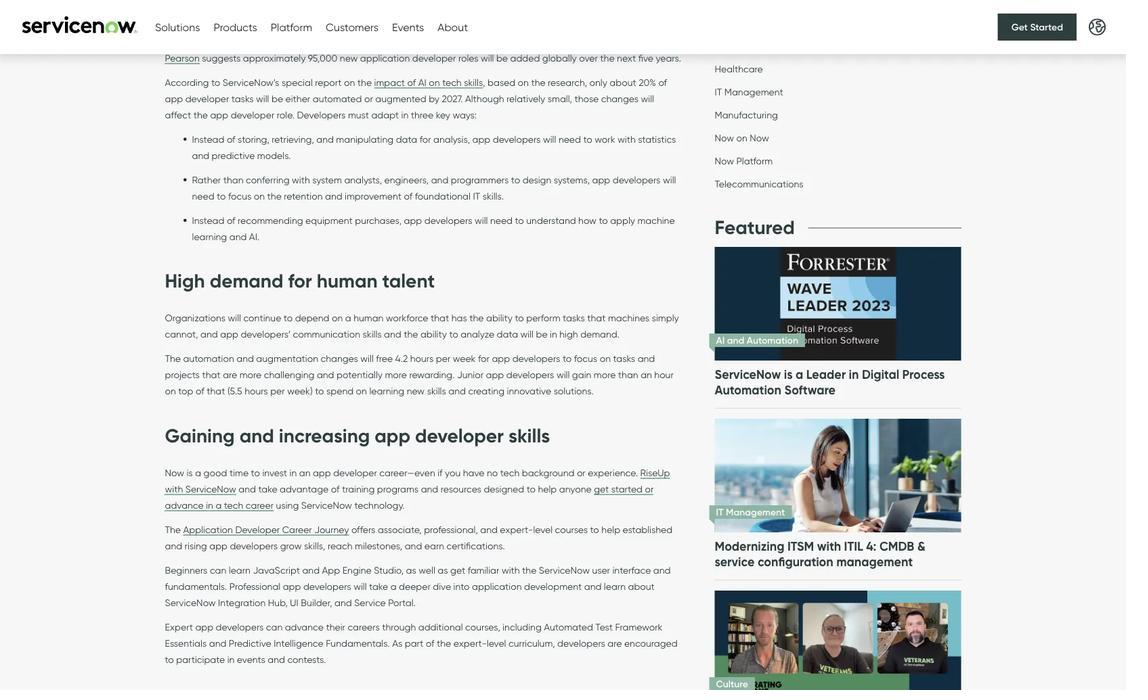 Task type: vqa. For each thing, say whether or not it's contained in the screenshot.
Slide 3 of 6 tab panel
no



Task type: describe. For each thing, give the bounding box(es) containing it.
about button
[[438, 20, 468, 34]]

servicenow inside riseup with servicenow
[[185, 483, 236, 495]]

the inside expert app developers can advance their careers through additional courses, including automated test framework essentials and predictive intelligence fundamentals. as part of the expert-level curriculum, developers are encouraged to participate in events and contests.
[[437, 638, 451, 649]]

1 vertical spatial ability
[[420, 329, 447, 340]]

the for the application developer career journey
[[165, 524, 181, 536]]

either
[[285, 93, 310, 104]]

developer up you
[[415, 424, 504, 448]]

top
[[178, 386, 193, 397]]

, based on the research, only about 20% of app developer tasks will be either automated or augmented by 2027. although relatively small, those changes will affect the app developer role. developers must adapt in three key ways:
[[165, 77, 667, 121]]

application
[[183, 524, 233, 536]]

management
[[836, 555, 913, 570]]

1 vertical spatial for
[[288, 269, 312, 293]]

recommending
[[238, 215, 303, 226]]

healthcare link
[[715, 63, 763, 78]]

solutions button
[[155, 20, 200, 34]]

need inside rather than conferring with system analysts, engineers, and programmers to design systems, app developers will need to focus on the retention and improvement of foundational it skills.
[[192, 190, 214, 202]]

interface
[[612, 565, 651, 576]]

than inside the automation and augmentation changes will free 4.2 hours per week for app developers to focus on tasks and projects that are more challenging and potentially more rewarding. junior app developers will gain more than an hour on top of that (5.5 hours per week) to spend on learning new skills and creating innovative solutions.
[[618, 369, 638, 381]]

spend
[[326, 386, 354, 397]]

in inside "servicenow is a leader in digital process automation software"
[[849, 367, 859, 382]]

system
[[312, 174, 342, 186]]

of up augmented
[[407, 77, 416, 88]]

resources
[[441, 483, 481, 495]]

equipment
[[305, 215, 353, 226]]

0 vertical spatial be
[[496, 52, 508, 64]]

expert- inside offers associate, professional, and expert-level courses to help established and rising app developers grow skills, reach milestones, and earn certifications.
[[500, 524, 533, 536]]

models.
[[257, 150, 291, 161]]

rewarding.
[[409, 369, 455, 381]]

(5.5
[[227, 386, 242, 397]]

app inside "organizations will continue to depend on a human workforce that has the ability to perform tasks that machines simply cannot, and app developers' communication skills and the ability to analyze data will be in high demand."
[[220, 329, 238, 340]]

changes inside the automation and augmentation changes will free 4.2 hours per week for app developers to focus on tasks and projects that are more challenging and potentially more rewarding. junior app developers will gain more than an hour on top of that (5.5 hours per week) to spend on learning new skills and creating innovative solutions.
[[321, 353, 358, 365]]

are inside the automation and augmentation changes will free 4.2 hours per week for app developers to focus on tasks and projects that are more challenging and potentially more rewarding. junior app developers will gain more than an hour on top of that (5.5 hours per week) to spend on learning new skills and creating innovative solutions.
[[223, 369, 237, 381]]

0 vertical spatial automation
[[747, 334, 798, 346]]

a inside "servicenow is a leader in digital process automation software"
[[796, 367, 803, 382]]

the application developer career journey
[[165, 524, 349, 536]]

application developer career journey link
[[183, 524, 349, 536]]

manufacturing link
[[715, 109, 778, 124]]

to down rather
[[217, 190, 226, 202]]

portal.
[[388, 597, 416, 609]]

added
[[510, 52, 540, 64]]

will right roles
[[481, 52, 494, 64]]

customers
[[326, 20, 378, 34]]

are inside expert app developers can advance their careers through additional courses, including automated test framework essentials and predictive intelligence fundamentals. as part of the expert-level curriculum, developers are encouraged to participate in events and contests.
[[608, 638, 622, 649]]

about
[[438, 20, 468, 34]]

1 vertical spatial platform
[[736, 155, 773, 167]]

on up automated
[[344, 77, 355, 88]]

featured
[[715, 216, 795, 240]]

learning inside instead of recommending equipment purchases, app developers will need to understand how to apply machine learning and ai.
[[192, 231, 227, 243]]

can inside beginners can learn javascript and app engine studio, as well as get familiar with the servicenow user interface and fundamentals. professional app developers will take a deeper dive into application development and learn about servicenow integration hub, ui builder, and service portal.
[[210, 565, 226, 576]]

will inside rather than conferring with system analysts, engineers, and programmers to design systems, app developers will need to focus on the retention and improvement of foundational it skills.
[[663, 174, 676, 186]]

it inside rather than conferring with system analysts, engineers, and programmers to design systems, app developers will need to focus on the retention and improvement of foundational it skills.
[[473, 190, 480, 202]]

will down 20%
[[641, 93, 654, 104]]

reach
[[328, 540, 352, 552]]

communication
[[293, 329, 360, 340]]

to left understand
[[515, 215, 524, 226]]

20%
[[639, 77, 656, 88]]

small,
[[548, 93, 572, 104]]

app down analyze
[[492, 353, 510, 365]]

need inside instead of storing, retrieving, and manipulating data for analysis, app developers will need to work with statistics and predictive models.
[[559, 133, 581, 145]]

get
[[1011, 21, 1028, 33]]

0 vertical spatial hours
[[410, 353, 434, 365]]

to right week)
[[315, 386, 324, 397]]

will down servicenow's on the left
[[256, 93, 269, 104]]

builder,
[[301, 597, 332, 609]]

analysts,
[[344, 174, 382, 186]]

in right invest
[[290, 467, 297, 479]]

1 horizontal spatial per
[[436, 353, 450, 365]]

1 as from the left
[[406, 565, 416, 576]]

high demand for human talent
[[165, 269, 435, 293]]

platform button
[[271, 20, 312, 34]]

that up demand. on the right top of the page
[[587, 313, 606, 324]]

programs
[[377, 483, 419, 495]]

level inside offers associate, professional, and expert-level courses to help established and rising app developers grow skills, reach milestones, and earn certifications.
[[533, 524, 553, 536]]

developer down according
[[185, 93, 229, 104]]

organizations will continue to depend on a human workforce that has the ability to perform tasks that machines simply cannot, and app developers' communication skills and the ability to analyze data will be in high demand.
[[165, 313, 679, 340]]

fundamentals.
[[326, 638, 390, 649]]

skills,
[[304, 540, 325, 552]]

continue
[[243, 313, 281, 324]]

1 vertical spatial it management
[[716, 506, 785, 518]]

modernizing itsm with itil 4: cmdb & service configuration management
[[715, 539, 926, 570]]

1 more from the left
[[240, 369, 262, 381]]

1 vertical spatial per
[[270, 386, 285, 397]]

role.
[[277, 109, 295, 121]]

predictive
[[212, 150, 255, 161]]

the up analyze
[[469, 313, 484, 324]]

itsm
[[787, 539, 814, 554]]

integration
[[218, 597, 266, 609]]

tasks inside , based on the research, only about 20% of app developer tasks will be either automated or augmented by 2027. although relatively small, those changes will affect the app developer role. developers must adapt in three key ways:
[[231, 93, 254, 104]]

will inside instead of recommending equipment purchases, app developers will need to understand how to apply machine learning and ai.
[[475, 215, 488, 226]]

1 vertical spatial learn
[[604, 581, 626, 592]]

modernizing
[[715, 539, 784, 554]]

is for servicenow
[[784, 367, 793, 382]]

the inside rather than conferring with system analysts, engineers, and programmers to design systems, app developers will need to focus on the retention and improvement of foundational it skills.
[[267, 190, 282, 202]]

celebrating veterans: three veteran employees at servicenow image
[[712, 577, 964, 691]]

courses,
[[465, 622, 500, 633]]

study by pearson
[[165, 36, 662, 64]]

including
[[503, 622, 542, 633]]

advance inside expert app developers can advance their careers through additional courses, including automated test framework essentials and predictive intelligence fundamentals. as part of the expert-level curriculum, developers are encouraged to participate in events and contests.
[[285, 622, 324, 633]]

2 horizontal spatial tech
[[500, 467, 520, 479]]

to right time
[[251, 467, 260, 479]]

0 horizontal spatial an
[[299, 467, 310, 479]]

app inside instead of recommending equipment purchases, app developers will need to understand how to apply machine learning and ai.
[[404, 215, 422, 226]]

on down suggests approximately 95,000 new application developer roles will be added globally over the next five years.
[[429, 77, 440, 88]]

will down perform
[[520, 329, 534, 340]]

configuration
[[758, 555, 833, 570]]

riseup with servicenow link
[[165, 467, 670, 496]]

get started or advance in a tech career
[[165, 483, 654, 511]]

to right how
[[599, 215, 608, 226]]

research,
[[548, 77, 587, 88]]

is for now
[[187, 467, 193, 479]]

to down the high
[[563, 353, 572, 365]]

learning inside the automation and augmentation changes will free 4.2 hours per week for app developers to focus on tasks and projects that are more challenging and potentially more rewarding. junior app developers will gain more than an hour on top of that (5.5 hours per week) to spend on learning new skills and creating innovative solutions.
[[369, 386, 404, 397]]

0 vertical spatial help
[[538, 483, 557, 495]]

by inside study by pearson
[[652, 36, 662, 47]]

career
[[282, 524, 312, 536]]

organizations
[[165, 313, 226, 324]]

than inside rather than conferring with system analysts, engineers, and programmers to design systems, app developers will need to focus on the retention and improvement of foundational it skills.
[[223, 174, 243, 186]]

level inside expert app developers can advance their careers through additional courses, including automated test framework essentials and predictive intelligence fundamentals. as part of the expert-level curriculum, developers are encouraged to participate in events and contests.
[[487, 638, 506, 649]]

now for now on now
[[715, 132, 734, 144]]

the up relatively
[[531, 77, 546, 88]]

next
[[617, 52, 636, 64]]

app inside rather than conferring with system analysts, engineers, and programmers to design systems, app developers will need to focus on the retention and improvement of foundational it skills.
[[592, 174, 610, 186]]

systems,
[[554, 174, 590, 186]]

on inside , based on the research, only about 20% of app developer tasks will be either automated or augmented by 2027. although relatively small, those changes will affect the app developer role. developers must adapt in three key ways:
[[518, 77, 529, 88]]

into
[[453, 581, 470, 592]]

get inside get started or advance in a tech career
[[594, 483, 609, 495]]

to inside instead of storing, retrieving, and manipulating data for analysis, app developers will need to work with statistics and predictive models.
[[583, 133, 592, 145]]

to left perform
[[515, 313, 524, 324]]

adapt
[[371, 109, 399, 121]]

1 horizontal spatial ability
[[486, 313, 513, 324]]

data inside "organizations will continue to depend on a human workforce that has the ability to perform tasks that machines simply cannot, and app developers' communication skills and the ability to analyze data will be in high demand."
[[497, 329, 518, 340]]

those
[[575, 93, 599, 104]]

that left has on the top left
[[431, 313, 449, 324]]

the for the automation and augmentation changes will free 4.2 hours per week for app developers to focus on tasks and projects that are more challenging and potentially more rewarding. junior app developers will gain more than an hour on top of that (5.5 hours per week) to spend on learning new skills and creating innovative solutions.
[[165, 353, 181, 365]]

new inside the automation and augmentation changes will free 4.2 hours per week for app developers to focus on tasks and projects that are more challenging and potentially more rewarding. junior app developers will gain more than an hour on top of that (5.5 hours per week) to spend on learning new skills and creating innovative solutions.
[[407, 386, 425, 397]]

healthcare
[[715, 63, 763, 75]]

changes inside , based on the research, only about 20% of app developer tasks will be either automated or augmented by 2027. although relatively small, those changes will affect the app developer role. developers must adapt in three key ways:
[[601, 93, 639, 104]]

now down manufacturing link
[[750, 132, 769, 144]]

app up creating
[[486, 369, 504, 381]]

with inside rather than conferring with system analysts, engineers, and programmers to design systems, app developers will need to focus on the retention and improvement of foundational it skills.
[[292, 174, 310, 186]]

of inside , based on the research, only about 20% of app developer tasks will be either automated or augmented by 2027. although relatively small, those changes will affect the app developer role. developers must adapt in three key ways:
[[658, 77, 667, 88]]

app up affect
[[165, 93, 183, 104]]

automated
[[544, 622, 593, 633]]

4:
[[866, 539, 876, 554]]

will left gain
[[557, 369, 570, 381]]

the right affect
[[193, 109, 208, 121]]

ways:
[[453, 109, 477, 121]]

in inside get started or advance in a tech career
[[206, 500, 213, 511]]

on inside rather than conferring with system analysts, engineers, and programmers to design systems, app developers will need to focus on the retention and improvement of foundational it skills.
[[254, 190, 265, 202]]

developers inside rather than conferring with system analysts, engineers, and programmers to design systems, app developers will need to focus on the retention and improvement of foundational it skills.
[[613, 174, 661, 186]]

1 horizontal spatial or
[[577, 467, 586, 479]]

get started
[[1011, 21, 1063, 33]]

skills up although
[[464, 77, 483, 88]]

user
[[592, 565, 610, 576]]

on down demand. on the right top of the page
[[600, 353, 611, 365]]

focus inside rather than conferring with system analysts, engineers, and programmers to design systems, app developers will need to focus on the retention and improvement of foundational it skills.
[[228, 190, 251, 202]]

2 vertical spatial it
[[716, 506, 724, 518]]

developers inside instead of storing, retrieving, and manipulating data for analysis, app developers will need to work with statistics and predictive models.
[[493, 133, 541, 145]]

beginners
[[165, 565, 207, 576]]

career
[[246, 500, 274, 511]]

gaining and increasing app developer skills
[[165, 424, 550, 448]]

week)
[[287, 386, 313, 397]]

developers'
[[241, 329, 291, 340]]

the right over
[[600, 52, 615, 64]]

study by pearson link
[[165, 36, 662, 64]]

0 vertical spatial management
[[724, 86, 783, 98]]

cmdb
[[880, 539, 914, 554]]

a left good
[[195, 467, 201, 479]]

0 horizontal spatial platform
[[271, 20, 312, 34]]

app right affect
[[210, 109, 228, 121]]

with inside beginners can learn javascript and app engine studio, as well as get familiar with the servicenow user interface and fundamentals. professional app developers will take a deeper dive into application development and learn about servicenow integration hub, ui builder, and service portal.
[[502, 565, 520, 576]]

riseup with servicenow
[[165, 467, 670, 495]]

the inside beginners can learn javascript and app engine studio, as well as get familiar with the servicenow user interface and fundamentals. professional app developers will take a deeper dive into application development and learn about servicenow integration hub, ui builder, and service portal.
[[522, 565, 537, 576]]

intelligence
[[274, 638, 323, 649]]

the automation and augmentation changes will free 4.2 hours per week for app developers to focus on tasks and projects that are more challenging and potentially more rewarding. junior app developers will gain more than an hour on top of that (5.5 hours per week) to spend on learning new skills and creating innovative solutions.
[[165, 353, 674, 397]]

the left impact on the left
[[357, 77, 372, 88]]

predictive
[[229, 638, 271, 649]]

workforce
[[386, 313, 428, 324]]

with inside instead of storing, retrieving, and manipulating data for analysis, app developers will need to work with statistics and predictive models.
[[618, 133, 636, 145]]

to down background
[[527, 483, 536, 495]]

conferring
[[246, 174, 290, 186]]

on left top
[[165, 386, 176, 397]]

by inside , based on the research, only about 20% of app developer tasks will be either automated or augmented by 2027. although relatively small, those changes will affect the app developer role. developers must adapt in three key ways:
[[429, 93, 439, 104]]

solutions.
[[554, 386, 594, 397]]

servicenow down fundamentals.
[[165, 597, 216, 609]]

0 vertical spatial it management
[[715, 86, 783, 98]]

or inside get started or advance in a tech career
[[645, 483, 654, 495]]

their
[[326, 622, 345, 633]]

on down the potentially
[[356, 386, 367, 397]]

human inside "organizations will continue to depend on a human workforce that has the ability to perform tasks that machines simply cannot, and app developers' communication skills and the ability to analyze data will be in high demand."
[[354, 313, 384, 324]]

servicenow up development on the bottom
[[539, 565, 590, 576]]

ui
[[290, 597, 298, 609]]

with inside modernizing itsm with itil 4: cmdb & service configuration management
[[817, 539, 841, 554]]

will left the continue
[[228, 313, 241, 324]]

developer up training
[[333, 467, 377, 479]]

approximately
[[243, 52, 306, 64]]

1 horizontal spatial tech
[[442, 77, 462, 88]]

be inside "organizations will continue to depend on a human workforce that has the ability to perform tasks that machines simply cannot, and app developers' communication skills and the ability to analyze data will be in high demand."
[[536, 329, 548, 340]]

0 vertical spatial human
[[317, 269, 378, 293]]

to inside expert app developers can advance their careers through additional courses, including automated test framework essentials and predictive intelligence fundamentals. as part of the expert-level curriculum, developers are encouraged to participate in events and contests.
[[165, 654, 174, 666]]

statistics
[[638, 133, 676, 145]]

rising
[[185, 540, 207, 552]]

2 more from the left
[[385, 369, 407, 381]]

will inside instead of storing, retrieving, and manipulating data for analysis, app developers will need to work with statistics and predictive models.
[[543, 133, 556, 145]]

developer
[[235, 524, 280, 536]]

now for now platform
[[715, 155, 734, 167]]

developers inside offers associate, professional, and expert-level courses to help established and rising app developers grow skills, reach milestones, and earn certifications.
[[230, 540, 278, 552]]

foundational
[[415, 190, 471, 202]]

1 vertical spatial hours
[[245, 386, 268, 397]]

to left depend
[[284, 313, 293, 324]]



Task type: locate. For each thing, give the bounding box(es) containing it.
2 the from the top
[[165, 524, 181, 536]]

if
[[438, 467, 443, 479]]

in inside expert app developers can advance their careers through additional courses, including automated test framework essentials and predictive intelligence fundamentals. as part of the expert-level curriculum, developers are encouraged to participate in events and contests.
[[227, 654, 235, 666]]

instead for instead of recommending equipment purchases, app developers will need to understand how to apply machine learning and ai.
[[192, 215, 224, 226]]

1 vertical spatial management
[[726, 506, 785, 518]]

1 vertical spatial tasks
[[563, 313, 585, 324]]

1 horizontal spatial help
[[602, 524, 620, 536]]

learning left ai.
[[192, 231, 227, 243]]

about inside , based on the research, only about 20% of app developer tasks will be either automated or augmented by 2027. although relatively small, those changes will affect the app developer role. developers must adapt in three key ways:
[[610, 77, 636, 88]]

now on now
[[715, 132, 769, 144]]

the inside the automation and augmentation changes will free 4.2 hours per week for app developers to focus on tasks and projects that are more challenging and potentially more rewarding. junior app developers will gain more than an hour on top of that (5.5 hours per week) to spend on learning new skills and creating innovative solutions.
[[165, 353, 181, 365]]

with
[[618, 133, 636, 145], [292, 174, 310, 186], [165, 483, 183, 495], [817, 539, 841, 554], [502, 565, 520, 576]]

1 vertical spatial instead
[[192, 215, 224, 226]]

as
[[406, 565, 416, 576], [438, 565, 448, 576]]

&
[[917, 539, 926, 554]]

of inside rather than conferring with system analysts, engineers, and programmers to design systems, app developers will need to focus on the retention and improvement of foundational it skills.
[[404, 190, 413, 202]]

0 vertical spatial learning
[[192, 231, 227, 243]]

it down the healthcare link
[[715, 86, 722, 98]]

for inside instead of storing, retrieving, and manipulating data for analysis, app developers will need to work with statistics and predictive models.
[[420, 133, 431, 145]]

developer up impact of ai on tech skills link
[[412, 52, 456, 64]]

ability down workforce
[[420, 329, 447, 340]]

anyone
[[559, 483, 592, 495]]

for
[[420, 133, 431, 145], [288, 269, 312, 293], [478, 353, 490, 365]]

on up communication
[[332, 313, 343, 324]]

2 horizontal spatial more
[[594, 369, 616, 381]]

1 vertical spatial the
[[165, 524, 181, 536]]

automation inside "servicenow is a leader in digital process automation software"
[[715, 383, 781, 398]]

servicenow up the "journey"
[[301, 500, 352, 511]]

skills up free
[[363, 329, 382, 340]]

to left design
[[511, 174, 520, 186]]

1 horizontal spatial an
[[641, 369, 652, 381]]

established
[[623, 524, 672, 536]]

1 vertical spatial it
[[473, 190, 480, 202]]

or up anyone
[[577, 467, 586, 479]]

of left recommending
[[227, 215, 235, 226]]

background
[[522, 467, 574, 479]]

0 horizontal spatial expert-
[[454, 638, 487, 649]]

servicenow down the ai and automation
[[715, 367, 781, 382]]

automation
[[183, 353, 234, 365]]

expert- inside expert app developers can advance their careers through additional courses, including automated test framework essentials and predictive intelligence fundamentals. as part of the expert-level curriculum, developers are encouraged to participate in events and contests.
[[454, 638, 487, 649]]

1 vertical spatial human
[[354, 313, 384, 324]]

and inside instead of recommending equipment purchases, app developers will need to understand how to apply machine learning and ai.
[[229, 231, 247, 243]]

0 vertical spatial about
[[610, 77, 636, 88]]

1 vertical spatial ai
[[716, 334, 725, 346]]

1 horizontal spatial than
[[618, 369, 638, 381]]

impact
[[374, 77, 405, 88]]

2 vertical spatial tasks
[[613, 353, 635, 365]]

for down the three
[[420, 133, 431, 145]]

get inside beginners can learn javascript and app engine studio, as well as get familiar with the servicenow user interface and fundamentals. professional app developers will take a deeper dive into application development and learn about servicenow integration hub, ui builder, and service portal.
[[450, 565, 465, 576]]

the down workforce
[[404, 329, 418, 340]]

servicenow inside "servicenow is a leader in digital process automation software"
[[715, 367, 781, 382]]

human
[[317, 269, 378, 293], [354, 313, 384, 324]]

using servicenow technology.
[[274, 500, 405, 511]]

rather
[[192, 174, 221, 186]]

instead up predictive on the top left of the page
[[192, 133, 224, 145]]

apply
[[610, 215, 635, 226]]

that down automation
[[202, 369, 221, 381]]

certifications.
[[447, 540, 505, 552]]

on down manufacturing link
[[736, 132, 747, 144]]

in inside , based on the research, only about 20% of app developer tasks will be either automated or augmented by 2027. although relatively small, those changes will affect the app developer role. developers must adapt in three key ways:
[[401, 109, 409, 121]]

to down the suggests
[[211, 77, 220, 88]]

advance up the application
[[165, 500, 204, 511]]

0 horizontal spatial ai
[[418, 77, 426, 88]]

and
[[316, 133, 334, 145], [192, 150, 209, 161], [431, 174, 448, 186], [325, 190, 342, 202], [229, 231, 247, 243], [201, 329, 218, 340], [384, 329, 401, 340], [727, 334, 744, 346], [236, 353, 254, 365], [638, 353, 655, 365], [317, 369, 334, 381], [448, 386, 466, 397], [239, 424, 274, 448], [239, 483, 256, 495], [421, 483, 438, 495], [480, 524, 498, 536], [165, 540, 182, 552], [405, 540, 422, 552], [302, 565, 320, 576], [653, 565, 671, 576], [584, 581, 602, 592], [335, 597, 352, 609], [209, 638, 226, 649], [268, 654, 285, 666]]

of inside instead of recommending equipment purchases, app developers will need to understand how to apply machine learning and ai.
[[227, 215, 235, 226]]

1 vertical spatial help
[[602, 524, 620, 536]]

tech left career
[[224, 500, 243, 511]]

now platform link
[[715, 155, 773, 170]]

data right analyze
[[497, 329, 518, 340]]

potentially
[[337, 369, 383, 381]]

0 horizontal spatial is
[[187, 467, 193, 479]]

of down engineers,
[[404, 190, 413, 202]]

1 vertical spatial about
[[628, 581, 655, 592]]

1 vertical spatial changes
[[321, 353, 358, 365]]

0 horizontal spatial be
[[272, 93, 283, 104]]

is inside "servicenow is a leader in digital process automation software"
[[784, 367, 793, 382]]

1 vertical spatial be
[[272, 93, 283, 104]]

1 horizontal spatial new
[[407, 386, 425, 397]]

0 horizontal spatial per
[[270, 386, 285, 397]]

management
[[724, 86, 783, 98], [726, 506, 785, 518]]

that left (5.5
[[207, 386, 225, 397]]

1 horizontal spatial learn
[[604, 581, 626, 592]]

skills down rewarding. on the bottom left of the page
[[427, 386, 446, 397]]

developers inside instead of recommending equipment purchases, app developers will need to understand how to apply machine learning and ai.
[[424, 215, 472, 226]]

0 vertical spatial for
[[420, 133, 431, 145]]

1 vertical spatial by
[[429, 93, 439, 104]]

0 horizontal spatial than
[[223, 174, 243, 186]]

telecommunications link
[[715, 178, 804, 193]]

manufacturing
[[715, 109, 778, 121]]

application inside beginners can learn javascript and app engine studio, as well as get familiar with the servicenow user interface and fundamentals. professional app developers will take a deeper dive into application development and learn about servicenow integration hub, ui builder, and service portal.
[[472, 581, 522, 592]]

will
[[481, 52, 494, 64], [256, 93, 269, 104], [641, 93, 654, 104], [543, 133, 556, 145], [663, 174, 676, 186], [475, 215, 488, 226], [228, 313, 241, 324], [520, 329, 534, 340], [360, 353, 374, 365], [557, 369, 570, 381], [354, 581, 367, 592]]

0 horizontal spatial level
[[487, 638, 506, 649]]

0 horizontal spatial by
[[429, 93, 439, 104]]

1 the from the top
[[165, 353, 181, 365]]

of right 20%
[[658, 77, 667, 88]]

tech inside get started or advance in a tech career
[[224, 500, 243, 511]]

it up modernizing
[[716, 506, 724, 518]]

skills inside "organizations will continue to depend on a human workforce that has the ability to perform tasks that machines simply cannot, and app developers' communication skills and the ability to analyze data will be in high demand."
[[363, 329, 382, 340]]

1 horizontal spatial can
[[266, 622, 283, 633]]

0 vertical spatial expert-
[[500, 524, 533, 536]]

a inside beginners can learn javascript and app engine studio, as well as get familiar with the servicenow user interface and fundamentals. professional app developers will take a deeper dive into application development and learn about servicenow integration hub, ui builder, and service portal.
[[390, 581, 397, 592]]

focus inside the automation and augmentation changes will free 4.2 hours per week for app developers to focus on tasks and projects that are more challenging and potentially more rewarding. junior app developers will gain more than an hour on top of that (5.5 hours per week) to spend on learning new skills and creating innovative solutions.
[[574, 353, 597, 365]]

as left 'well'
[[406, 565, 416, 576]]

a inside "organizations will continue to depend on a human workforce that has the ability to perform tasks that machines simply cannot, and app developers' communication skills and the ability to analyze data will be in high demand."
[[345, 313, 351, 324]]

careers
[[348, 622, 380, 633]]

courses
[[555, 524, 588, 536]]

depend
[[295, 313, 329, 324]]

management up manufacturing
[[724, 86, 783, 98]]

will down skills.
[[475, 215, 488, 226]]

instead
[[192, 133, 224, 145], [192, 215, 224, 226]]

expert
[[165, 622, 193, 633]]

1 horizontal spatial platform
[[736, 155, 773, 167]]

platform
[[271, 20, 312, 34], [736, 155, 773, 167]]

tasks inside the automation and augmentation changes will free 4.2 hours per week for app developers to focus on tasks and projects that are more challenging and potentially more rewarding. junior app developers will gain more than an hour on top of that (5.5 hours per week) to spend on learning new skills and creating innovative solutions.
[[613, 353, 635, 365]]

instead for instead of storing, retrieving, and manipulating data for analysis, app developers will need to work with statistics and predictive models.
[[192, 133, 224, 145]]

app inside expert app developers can advance their careers through additional courses, including automated test framework essentials and predictive intelligence fundamentals. as part of the expert-level curriculum, developers are encouraged to participate in events and contests.
[[195, 622, 213, 633]]

augmentation
[[256, 353, 318, 365]]

more
[[240, 369, 262, 381], [385, 369, 407, 381], [594, 369, 616, 381]]

more right gain
[[594, 369, 616, 381]]

test
[[595, 622, 613, 633]]

0 horizontal spatial for
[[288, 269, 312, 293]]

relatively
[[507, 93, 545, 104]]

to down has on the top left
[[449, 329, 458, 340]]

1 vertical spatial take
[[369, 581, 388, 592]]

to inside offers associate, professional, and expert-level courses to help established and rising app developers grow skills, reach milestones, and earn certifications.
[[590, 524, 599, 536]]

new
[[340, 52, 358, 64], [407, 386, 425, 397]]

products
[[214, 20, 257, 34]]

1 horizontal spatial ai
[[716, 334, 725, 346]]

of inside expert app developers can advance their careers through additional courses, including automated test framework essentials and predictive intelligence fundamentals. as part of the expert-level curriculum, developers are encouraged to participate in events and contests.
[[426, 638, 434, 649]]

now for now is a good time to invest in an app developer career—even if you have no tech background or experience.
[[165, 467, 184, 479]]

tech up designed
[[500, 467, 520, 479]]

the down additional
[[437, 638, 451, 649]]

1 vertical spatial are
[[608, 638, 622, 649]]

tasks up the high
[[563, 313, 585, 324]]

special
[[282, 77, 313, 88]]

2 vertical spatial for
[[478, 353, 490, 365]]

management up modernizing
[[726, 506, 785, 518]]

studio,
[[374, 565, 404, 576]]

0 vertical spatial tech
[[442, 77, 462, 88]]

platform up 'telecommunications'
[[736, 155, 773, 167]]

1 vertical spatial expert-
[[454, 638, 487, 649]]

hour
[[654, 369, 674, 381]]

a inside get started or advance in a tech career
[[216, 500, 222, 511]]

it
[[715, 86, 722, 98], [473, 190, 480, 202], [716, 506, 724, 518]]

about down interface
[[628, 581, 655, 592]]

to right courses
[[590, 524, 599, 536]]

changes down "only" on the right
[[601, 93, 639, 104]]

now
[[715, 132, 734, 144], [750, 132, 769, 144], [715, 155, 734, 167], [165, 467, 184, 479]]

with right work
[[618, 133, 636, 145]]

level
[[533, 524, 553, 536], [487, 638, 506, 649]]

based
[[488, 77, 515, 88]]

1 vertical spatial new
[[407, 386, 425, 397]]

0 horizontal spatial advance
[[165, 500, 204, 511]]

app right purchases,
[[404, 215, 422, 226]]

will inside beginners can learn javascript and app engine studio, as well as get familiar with the servicenow user interface and fundamentals. professional app developers will take a deeper dive into application development and learn about servicenow integration hub, ui builder, and service portal.
[[354, 581, 367, 592]]

1 horizontal spatial for
[[420, 133, 431, 145]]

now down now on now link at the top right of page
[[715, 155, 734, 167]]

servicenow's
[[223, 77, 279, 88]]

over
[[579, 52, 598, 64]]

0 vertical spatial take
[[258, 483, 277, 495]]

in inside "organizations will continue to depend on a human workforce that has the ability to perform tasks that machines simply cannot, and app developers' communication skills and the ability to analyze data will be in high demand."
[[550, 329, 557, 340]]

about
[[610, 77, 636, 88], [628, 581, 655, 592]]

the left the application
[[165, 524, 181, 536]]

0 horizontal spatial new
[[340, 52, 358, 64]]

1 horizontal spatial level
[[533, 524, 553, 536]]

events
[[392, 20, 424, 34]]

be inside , based on the research, only about 20% of app developer tasks will be either automated or augmented by 2027. although relatively small, those changes will affect the app developer role. developers must adapt in three key ways:
[[272, 93, 283, 104]]

1 vertical spatial application
[[472, 581, 522, 592]]

skills inside the automation and augmentation changes will free 4.2 hours per week for app developers to focus on tasks and projects that are more challenging and potentially more rewarding. junior app developers will gain more than an hour on top of that (5.5 hours per week) to spend on learning new skills and creating innovative solutions.
[[427, 386, 446, 397]]

with inside riseup with servicenow
[[165, 483, 183, 495]]

1 vertical spatial or
[[577, 467, 586, 479]]

earn
[[424, 540, 444, 552]]

1 horizontal spatial data
[[497, 329, 518, 340]]

1 horizontal spatial learning
[[369, 386, 404, 397]]

automation
[[747, 334, 798, 346], [715, 383, 781, 398]]

or down riseup
[[645, 483, 654, 495]]

more down 4.2
[[385, 369, 407, 381]]

3 more from the left
[[594, 369, 616, 381]]

0 vertical spatial need
[[559, 133, 581, 145]]

itil
[[844, 539, 863, 554]]

hours right (5.5
[[245, 386, 268, 397]]

retrieving,
[[272, 133, 314, 145]]

0 horizontal spatial learn
[[229, 565, 250, 576]]

digital
[[862, 367, 899, 382]]

configuration management: woman in front of high-rise window working on a laptop image
[[712, 405, 964, 547]]

can inside expert app developers can advance their careers through additional courses, including automated test framework essentials and predictive intelligence fundamentals. as part of the expert-level curriculum, developers are encouraged to participate in events and contests.
[[266, 622, 283, 633]]

0 vertical spatial new
[[340, 52, 358, 64]]

on inside "organizations will continue to depend on a human workforce that has the ability to perform tasks that machines simply cannot, and app developers' communication skills and the ability to analyze data will be in high demand."
[[332, 313, 343, 324]]

0 vertical spatial an
[[641, 369, 652, 381]]

a down studio,
[[390, 581, 397, 592]]

app right systems,
[[592, 174, 610, 186]]

the
[[600, 52, 615, 64], [357, 77, 372, 88], [531, 77, 546, 88], [193, 109, 208, 121], [267, 190, 282, 202], [469, 313, 484, 324], [404, 329, 418, 340], [522, 565, 537, 576], [437, 638, 451, 649]]

0 vertical spatial level
[[533, 524, 553, 536]]

developer up storing,
[[231, 109, 274, 121]]

time
[[229, 467, 249, 479]]

is left good
[[187, 467, 193, 479]]

2 instead from the top
[[192, 215, 224, 226]]

be up role.
[[272, 93, 283, 104]]

learn down user
[[604, 581, 626, 592]]

or inside , based on the research, only about 20% of app developer tasks will be either automated or augmented by 2027. although relatively small, those changes will affect the app developer role. developers must adapt in three key ways:
[[364, 93, 373, 104]]

contests.
[[287, 654, 326, 666]]

1 horizontal spatial more
[[385, 369, 407, 381]]

culture
[[716, 678, 748, 690]]

0 vertical spatial application
[[360, 52, 410, 64]]

per down challenging
[[270, 386, 285, 397]]

need down skills.
[[490, 215, 513, 226]]

solutions
[[155, 20, 200, 34]]

1 horizontal spatial focus
[[574, 353, 597, 365]]

to left work
[[583, 133, 592, 145]]

of up using servicenow technology.
[[331, 483, 340, 495]]

perform
[[526, 313, 560, 324]]

0 vertical spatial can
[[210, 565, 226, 576]]

tasks
[[231, 93, 254, 104], [563, 313, 585, 324], [613, 353, 635, 365]]

0 horizontal spatial ability
[[420, 329, 447, 340]]

1 horizontal spatial hours
[[410, 353, 434, 365]]

curriculum,
[[509, 638, 555, 649]]

started
[[611, 483, 643, 495]]

developers
[[493, 133, 541, 145], [613, 174, 661, 186], [424, 215, 472, 226], [512, 353, 560, 365], [506, 369, 554, 381], [230, 540, 278, 552], [303, 581, 351, 592], [216, 622, 264, 633], [557, 638, 605, 649]]

will left free
[[360, 353, 374, 365]]

need inside instead of recommending equipment purchases, app developers will need to understand how to apply machine learning and ai.
[[490, 215, 513, 226]]

0 horizontal spatial focus
[[228, 190, 251, 202]]

app inside offers associate, professional, and expert-level courses to help established and rising app developers grow skills, reach milestones, and earn certifications.
[[209, 540, 227, 552]]

an inside the automation and augmentation changes will free 4.2 hours per week for app developers to focus on tasks and projects that are more challenging and potentially more rewarding. junior app developers will gain more than an hour on top of that (5.5 hours per week) to spend on learning new skills and creating innovative solutions.
[[641, 369, 652, 381]]

is up software at bottom
[[784, 367, 793, 382]]

0 vertical spatial are
[[223, 369, 237, 381]]

encouraged
[[624, 638, 678, 649]]

servicenow down good
[[185, 483, 236, 495]]

of inside the automation and augmentation changes will free 4.2 hours per week for app developers to focus on tasks and projects that are more challenging and potentially more rewarding. junior app developers will gain more than an hour on top of that (5.5 hours per week) to spend on learning new skills and creating innovative solutions.
[[196, 386, 204, 397]]

0 horizontal spatial tasks
[[231, 93, 254, 104]]

in up the application
[[206, 500, 213, 511]]

app up essentials
[[195, 622, 213, 633]]

on inside now on now link
[[736, 132, 747, 144]]

with right familiar
[[502, 565, 520, 576]]

1 horizontal spatial expert-
[[500, 524, 533, 536]]

1 vertical spatial get
[[450, 565, 465, 576]]

instead inside instead of recommending equipment purchases, app developers will need to understand how to apply machine learning and ai.
[[192, 215, 224, 226]]

help
[[538, 483, 557, 495], [602, 524, 620, 536]]

advance
[[165, 500, 204, 511], [285, 622, 324, 633]]

0 vertical spatial advance
[[165, 500, 204, 511]]

2 horizontal spatial or
[[645, 483, 654, 495]]

tasks down demand. on the right top of the page
[[613, 353, 635, 365]]

forrester wave leader 2023: digital process automation software image
[[712, 233, 964, 375]]

0 vertical spatial is
[[784, 367, 793, 382]]

1 horizontal spatial tasks
[[563, 313, 585, 324]]

with left itil
[[817, 539, 841, 554]]

experience.
[[588, 467, 638, 479]]

app up advantage
[[313, 467, 331, 479]]

now is a good time to invest in an app developer career—even if you have no tech background or experience.
[[165, 467, 640, 479]]

can up fundamentals.
[[210, 565, 226, 576]]

skills up background
[[509, 424, 550, 448]]

1 horizontal spatial take
[[369, 581, 388, 592]]

app inside beginners can learn javascript and app engine studio, as well as get familiar with the servicenow user interface and fundamentals. professional app developers will take a deeper dive into application development and learn about servicenow integration hub, ui builder, and service portal.
[[283, 581, 301, 592]]

0 vertical spatial changes
[[601, 93, 639, 104]]

cannot,
[[165, 329, 198, 340]]

talent
[[382, 269, 435, 293]]

app down the ways:
[[472, 133, 490, 145]]

now inside 'now platform' link
[[715, 155, 734, 167]]

engineers,
[[384, 174, 429, 186]]

0 vertical spatial by
[[652, 36, 662, 47]]

instead inside instead of storing, retrieving, and manipulating data for analysis, app developers will need to work with statistics and predictive models.
[[192, 133, 224, 145]]

can
[[210, 565, 226, 576], [266, 622, 283, 633]]

about inside beginners can learn javascript and app engine studio, as well as get familiar with the servicenow user interface and fundamentals. professional app developers will take a deeper dive into application development and learn about servicenow integration hub, ui builder, and service portal.
[[628, 581, 655, 592]]

data down the three
[[396, 133, 417, 145]]

study
[[625, 36, 649, 47]]

learning
[[192, 231, 227, 243], [369, 386, 404, 397]]

developers inside beginners can learn javascript and app engine studio, as well as get familiar with the servicenow user interface and fundamentals. professional app developers will take a deeper dive into application development and learn about servicenow integration hub, ui builder, and service portal.
[[303, 581, 351, 592]]

the up development on the bottom
[[522, 565, 537, 576]]

1 vertical spatial than
[[618, 369, 638, 381]]

0 horizontal spatial application
[[360, 52, 410, 64]]

engine
[[342, 565, 372, 576]]

can down hub,
[[266, 622, 283, 633]]

skills
[[464, 77, 483, 88], [363, 329, 382, 340], [427, 386, 446, 397], [509, 424, 550, 448]]

2 as from the left
[[438, 565, 448, 576]]

0 horizontal spatial tech
[[224, 500, 243, 511]]

1 vertical spatial advance
[[285, 622, 324, 633]]

0 vertical spatial platform
[[271, 20, 312, 34]]

2 horizontal spatial need
[[559, 133, 581, 145]]

data inside instead of storing, retrieving, and manipulating data for analysis, app developers will need to work with statistics and predictive models.
[[396, 133, 417, 145]]

help inside offers associate, professional, and expert-level courses to help established and rising app developers grow skills, reach milestones, and earn certifications.
[[602, 524, 620, 536]]

are down test
[[608, 638, 622, 649]]

1 vertical spatial data
[[497, 329, 518, 340]]

you
[[445, 467, 461, 479]]

a up software at bottom
[[796, 367, 803, 382]]

learn up professional
[[229, 565, 250, 576]]

using
[[276, 500, 299, 511]]

to down essentials
[[165, 654, 174, 666]]

0 vertical spatial the
[[165, 353, 181, 365]]

1 instead from the top
[[192, 133, 224, 145]]

app inside instead of storing, retrieving, and manipulating data for analysis, app developers will need to work with statistics and predictive models.
[[472, 133, 490, 145]]

0 horizontal spatial changes
[[321, 353, 358, 365]]

it management up modernizing
[[716, 506, 785, 518]]

be left added
[[496, 52, 508, 64]]

1 vertical spatial focus
[[574, 353, 597, 365]]

data
[[396, 133, 417, 145], [497, 329, 518, 340]]

0 horizontal spatial get
[[450, 565, 465, 576]]

than left hour
[[618, 369, 638, 381]]

take inside beginners can learn javascript and app engine studio, as well as get familiar with the servicenow user interface and fundamentals. professional app developers will take a deeper dive into application development and learn about servicenow integration hub, ui builder, and service portal.
[[369, 581, 388, 592]]

has
[[451, 313, 467, 324]]

the up projects
[[165, 353, 181, 365]]

is
[[784, 367, 793, 382], [187, 467, 193, 479]]

expert- down courses,
[[454, 638, 487, 649]]

of inside instead of storing, retrieving, and manipulating data for analysis, app developers will need to work with statistics and predictive models.
[[227, 133, 235, 145]]

professional
[[229, 581, 280, 592]]

0 vertical spatial per
[[436, 353, 450, 365]]

app down the application
[[209, 540, 227, 552]]

0 vertical spatial it
[[715, 86, 722, 98]]

1 vertical spatial learning
[[369, 386, 404, 397]]

advance inside get started or advance in a tech career
[[165, 500, 204, 511]]

help left established
[[602, 524, 620, 536]]

2 vertical spatial or
[[645, 483, 654, 495]]

will down engine at the bottom of the page
[[354, 581, 367, 592]]

for inside the automation and augmentation changes will free 4.2 hours per week for app developers to focus on tasks and projects that are more challenging and potentially more rewarding. junior app developers will gain more than an hour on top of that (5.5 hours per week) to spend on learning new skills and creating innovative solutions.
[[478, 353, 490, 365]]

1 vertical spatial can
[[266, 622, 283, 633]]

app up now is a good time to invest in an app developer career—even if you have no tech background or experience.
[[375, 424, 410, 448]]

tasks inside "organizations will continue to depend on a human workforce that has the ability to perform tasks that machines simply cannot, and app developers' communication skills and the ability to analyze data will be in high demand."
[[563, 313, 585, 324]]

1 vertical spatial tech
[[500, 467, 520, 479]]

telecommunications
[[715, 178, 804, 190]]



